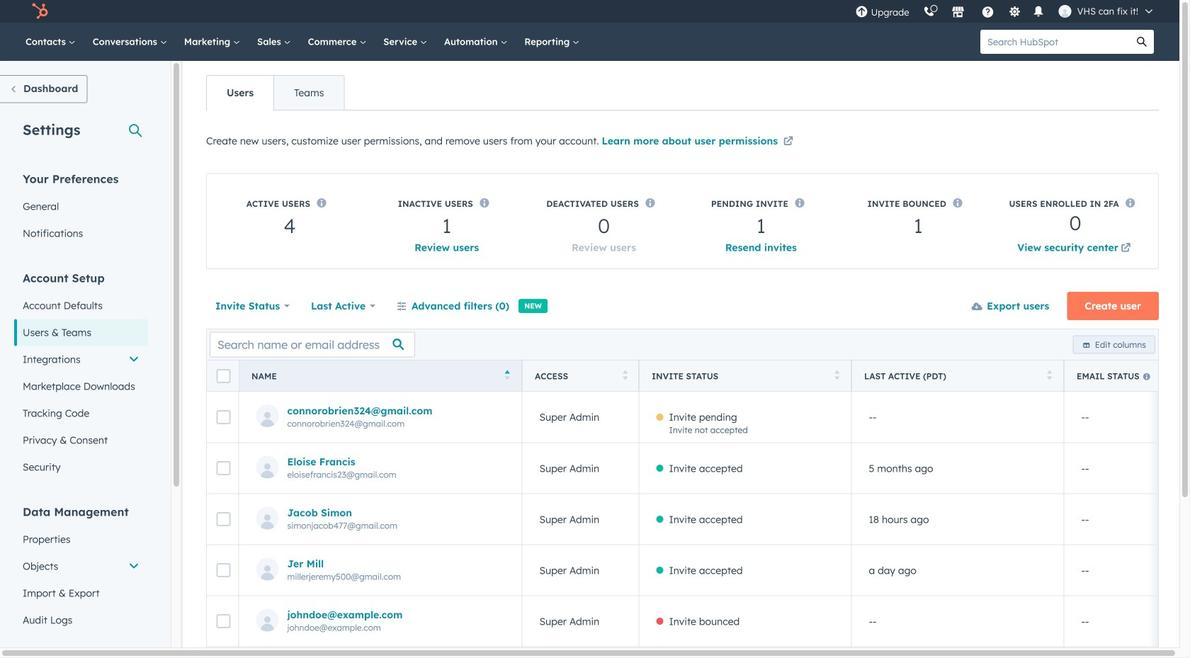 Task type: describe. For each thing, give the bounding box(es) containing it.
last active element
[[851, 647, 1064, 658]]

Search HubSpot search field
[[980, 30, 1130, 54]]

Search name or email address search field
[[210, 332, 415, 357]]

ascending sort. press to sort descending. element
[[505, 370, 510, 382]]

press to sort. image for second press to sort. element from the right
[[834, 370, 840, 380]]

marketplaces image
[[952, 6, 964, 19]]

3 press to sort. element from the left
[[1047, 370, 1052, 382]]

2 press to sort. element from the left
[[834, 370, 840, 382]]

name element
[[239, 647, 522, 658]]

press to sort. image for 3rd press to sort. element from left
[[1047, 370, 1052, 380]]

access element
[[522, 647, 639, 658]]

account setup element
[[14, 270, 148, 481]]

invite status element
[[639, 647, 851, 658]]

link opens in a new window image
[[783, 134, 793, 151]]

terry turtle image
[[1059, 5, 1071, 18]]



Task type: locate. For each thing, give the bounding box(es) containing it.
0 horizontal spatial press to sort. image
[[834, 370, 840, 380]]

2 press to sort. image from the left
[[1047, 370, 1052, 380]]

1 horizontal spatial press to sort. image
[[1047, 370, 1052, 380]]

press to sort. image
[[623, 370, 628, 380]]

data management element
[[14, 504, 148, 634]]

press to sort. element
[[623, 370, 628, 382], [834, 370, 840, 382], [1047, 370, 1052, 382]]

2 horizontal spatial press to sort. element
[[1047, 370, 1052, 382]]

link opens in a new window image
[[783, 137, 793, 147], [1121, 240, 1131, 257], [1121, 244, 1131, 254]]

1 horizontal spatial press to sort. element
[[834, 370, 840, 382]]

ascending sort. press to sort descending. image
[[505, 370, 510, 380]]

menu
[[848, 0, 1162, 23]]

press to sort. image
[[834, 370, 840, 380], [1047, 370, 1052, 380]]

1 press to sort. image from the left
[[834, 370, 840, 380]]

email status element
[[1064, 647, 1190, 658]]

navigation
[[206, 75, 345, 111]]

1 press to sort. element from the left
[[623, 370, 628, 382]]

your preferences element
[[14, 171, 148, 247]]

0 horizontal spatial press to sort. element
[[623, 370, 628, 382]]



Task type: vqa. For each thing, say whether or not it's contained in the screenshot.
Ascending sort. Press to sort descending. element
yes



